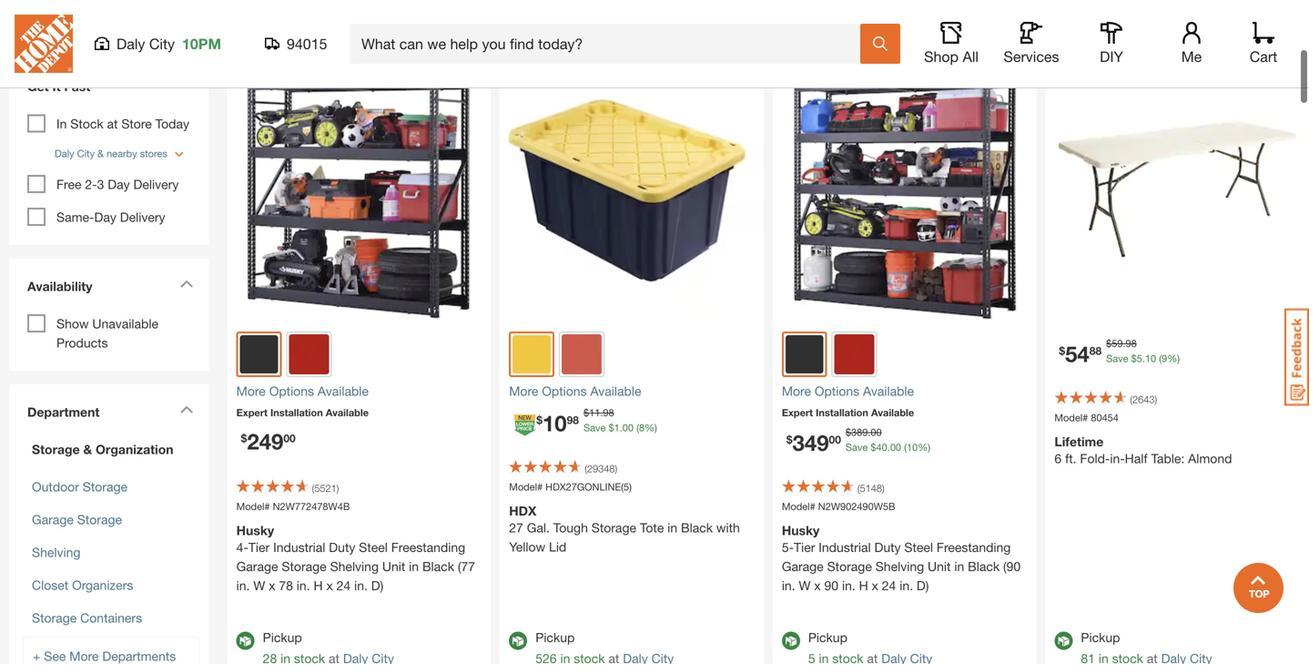 Task type: locate. For each thing, give the bounding box(es) containing it.
in left the (77
[[409, 559, 419, 574]]

unit for (77
[[382, 559, 406, 574]]

24 for 90
[[882, 578, 897, 593]]

save down 11
[[584, 422, 606, 433]]

best for (
[[782, 64, 810, 79]]

black left "with" on the bottom right of the page
[[681, 520, 713, 535]]

1 available for pickup image from the left
[[509, 632, 528, 650]]

0 horizontal spatial shelving
[[32, 545, 81, 560]]

red image
[[289, 334, 329, 374], [562, 334, 602, 374]]

0 horizontal spatial in
[[409, 559, 419, 574]]

2 expert from the left
[[782, 407, 813, 418]]

1 horizontal spatial tier
[[794, 540, 816, 555]]

freestanding
[[391, 540, 466, 555], [937, 540, 1011, 555]]

2 d) from the left
[[917, 578, 929, 593]]

1 horizontal spatial best seller
[[782, 64, 848, 79]]

steel inside husky 4-tier industrial duty steel freestanding garage storage shelving unit in black (77 in. w x 78 in. h x 24 in. d)
[[359, 540, 388, 555]]

more options available up "$ 249 00"
[[237, 383, 369, 398]]

2 available for pickup image from the left
[[1055, 632, 1073, 650]]

caret icon image inside the availability link
[[180, 279, 194, 288]]

1 h from the left
[[314, 578, 323, 593]]

1 vertical spatial day
[[94, 209, 116, 224]]

1 options from the left
[[269, 383, 314, 398]]

husky inside husky 5-tier industrial duty steel freestanding garage storage shelving unit in black (90 in. w x 90 in. h x 24 in. d)
[[782, 523, 820, 538]]

98 right '59' on the right of page
[[1126, 337, 1138, 349]]

0 horizontal spatial red image
[[289, 334, 329, 374]]

0 horizontal spatial seller
[[541, 64, 575, 79]]

storage up '90'
[[828, 559, 873, 574]]

1 horizontal spatial 10
[[907, 441, 918, 453]]

%)
[[1168, 352, 1181, 364], [645, 422, 658, 433], [918, 441, 931, 453]]

available for pickup image
[[509, 632, 528, 650], [782, 632, 801, 650]]

1 horizontal spatial best
[[782, 64, 810, 79]]

hdx 27 gal. tough storage tote in black with yellow lid
[[509, 503, 740, 554]]

24 right 78 in the bottom left of the page
[[337, 578, 351, 593]]

0 horizontal spatial &
[[83, 442, 92, 457]]

save inside $ 54 88 $ 59 . 98 save $ 5 . 10 ( 9 %)
[[1107, 352, 1129, 364]]

2-
[[85, 177, 97, 192]]

1 in. from the left
[[237, 578, 250, 593]]

2 horizontal spatial 10
[[1146, 352, 1157, 364]]

+ see more departments
[[33, 648, 176, 663]]

garage storage link
[[32, 512, 122, 527]]

services button
[[1003, 22, 1061, 66]]

$ right 88
[[1107, 337, 1112, 349]]

city left 10pm
[[149, 35, 175, 52]]

see
[[44, 648, 66, 663]]

pickup for 27 gal. tough storage tote in black with yellow lid image
[[536, 630, 575, 645]]

more options available link for husky 4-tier industrial duty steel freestanding garage storage shelving unit in black (77 in. w x 78 in. h x 24 in. d)
[[237, 381, 482, 401]]

h
[[314, 578, 323, 593], [860, 578, 869, 593]]

yellow
[[509, 539, 546, 554]]

0 vertical spatial city
[[149, 35, 175, 52]]

tier for 5-
[[794, 540, 816, 555]]

) up n2w902490w5b on the bottom right
[[883, 482, 885, 494]]

) up lifetime 6 ft. fold-in-half table: almond
[[1156, 393, 1158, 405]]

save inside $ 349 00 $ 389 . 00 save $ 40 . 00 ( 10 %)
[[846, 441, 868, 453]]

2 horizontal spatial shelving
[[876, 559, 925, 574]]

2 duty from the left
[[875, 540, 901, 555]]

2 best seller from the left
[[782, 64, 848, 79]]

husky inside husky 4-tier industrial duty steel freestanding garage storage shelving unit in black (77 in. w x 78 in. h x 24 in. d)
[[237, 523, 274, 538]]

1 industrial from the left
[[273, 540, 326, 555]]

unit for (90
[[928, 559, 951, 574]]

husky up the 4-
[[237, 523, 274, 538]]

2 horizontal spatial more options available link
[[782, 381, 1028, 401]]

1 horizontal spatial black image
[[786, 335, 824, 373]]

9
[[1162, 352, 1168, 364]]

1 tier from the left
[[249, 540, 270, 555]]

x
[[269, 578, 276, 593], [327, 578, 333, 593], [815, 578, 821, 593], [872, 578, 879, 593]]

storage left tote
[[592, 520, 637, 535]]

$ right $ 10 98
[[584, 407, 589, 418]]

gal.
[[527, 520, 550, 535]]

24 inside husky 5-tier industrial duty steel freestanding garage storage shelving unit in black (90 in. w x 90 in. h x 24 in. d)
[[882, 578, 897, 593]]

1 horizontal spatial shelving
[[330, 559, 379, 574]]

products
[[56, 335, 108, 350]]

0 horizontal spatial husky
[[237, 523, 274, 538]]

3 best seller from the left
[[1055, 64, 1121, 79]]

10 right 5
[[1146, 352, 1157, 364]]

garage for 5-
[[782, 559, 824, 574]]

available for red icon
[[864, 383, 915, 398]]

the home depot logo image
[[15, 15, 73, 73]]

model# hdx27gonline(5)
[[509, 481, 632, 493]]

get
[[27, 79, 49, 94]]

diy button
[[1083, 22, 1141, 66]]

expert for husky 5-tier industrial duty steel freestanding garage storage shelving unit in black (90 in. w x 90 in. h x 24 in. d)
[[782, 407, 813, 418]]

available
[[318, 383, 369, 398], [591, 383, 642, 398], [864, 383, 915, 398], [326, 407, 369, 418], [872, 407, 915, 418]]

0 horizontal spatial freestanding
[[391, 540, 466, 555]]

1 24 from the left
[[337, 578, 351, 593]]

0 horizontal spatial unit
[[382, 559, 406, 574]]

1 horizontal spatial daly
[[117, 35, 145, 52]]

options down red icon
[[815, 383, 860, 398]]

seller for 6 ft. fold-in-half table: almond
[[1086, 64, 1121, 79]]

1 horizontal spatial &
[[98, 147, 104, 159]]

1 horizontal spatial expert
[[782, 407, 813, 418]]

0 horizontal spatial 24
[[337, 578, 351, 593]]

0 horizontal spatial black
[[423, 559, 455, 574]]

h inside husky 5-tier industrial duty steel freestanding garage storage shelving unit in black (90 in. w x 90 in. h x 24 in. d)
[[860, 578, 869, 593]]

24 for 78
[[337, 578, 351, 593]]

caret icon image inside the department link
[[180, 405, 194, 413]]

tier inside husky 5-tier industrial duty steel freestanding garage storage shelving unit in black (90 in. w x 90 in. h x 24 in. d)
[[794, 540, 816, 555]]

shelving inside husky 4-tier industrial duty steel freestanding garage storage shelving unit in black (77 in. w x 78 in. h x 24 in. d)
[[330, 559, 379, 574]]

garage down outdoor
[[32, 512, 74, 527]]

1 horizontal spatial installation
[[816, 407, 869, 418]]

1 horizontal spatial more options available link
[[509, 381, 755, 401]]

table:
[[1152, 451, 1185, 466]]

results
[[64, 27, 122, 47]]

1 horizontal spatial d)
[[917, 578, 929, 593]]

unit left (90
[[928, 559, 951, 574]]

&
[[98, 147, 104, 159], [83, 442, 92, 457]]

garage
[[32, 512, 74, 527], [237, 559, 278, 574], [782, 559, 824, 574]]

1 freestanding from the left
[[391, 540, 466, 555]]

black image
[[240, 335, 278, 373], [786, 335, 824, 373]]

options up "$ 249 00"
[[269, 383, 314, 398]]

What can we help you find today? search field
[[362, 25, 860, 63]]

1 husky from the left
[[237, 523, 274, 538]]

1 vertical spatial &
[[83, 442, 92, 457]]

delivery down the stores
[[133, 177, 179, 192]]

industrial inside husky 4-tier industrial duty steel freestanding garage storage shelving unit in black (77 in. w x 78 in. h x 24 in. d)
[[273, 540, 326, 555]]

more inside "+ see more departments" link
[[69, 648, 99, 663]]

options
[[269, 383, 314, 398], [542, 383, 587, 398], [815, 383, 860, 398]]

98 left 11
[[567, 413, 579, 426]]

+ see more departments link
[[23, 637, 200, 664]]

more down yellow icon
[[509, 383, 539, 398]]

2 vertical spatial save
[[846, 441, 868, 453]]

cart link
[[1244, 22, 1284, 66]]

in stock at store today
[[56, 116, 189, 131]]

black inside hdx 27 gal. tough storage tote in black with yellow lid
[[681, 520, 713, 535]]

in inside husky 4-tier industrial duty steel freestanding garage storage shelving unit in black (77 in. w x 78 in. h x 24 in. d)
[[409, 559, 419, 574]]

diy
[[1100, 48, 1124, 65]]

0 horizontal spatial options
[[269, 383, 314, 398]]

garage inside husky 5-tier industrial duty steel freestanding garage storage shelving unit in black (90 in. w x 90 in. h x 24 in. d)
[[782, 559, 824, 574]]

containers
[[80, 610, 142, 625]]

2 caret icon image from the top
[[180, 405, 194, 413]]

1 horizontal spatial options
[[542, 383, 587, 398]]

in for husky 5-tier industrial duty steel freestanding garage storage shelving unit in black (90 in. w x 90 in. h x 24 in. d)
[[955, 559, 965, 574]]

1 horizontal spatial available for pickup image
[[782, 632, 801, 650]]

1 more options available link from the left
[[237, 381, 482, 401]]

1 horizontal spatial more options available
[[509, 383, 642, 398]]

more options available for husky 4-tier industrial duty steel freestanding garage storage shelving unit in black (77 in. w x 78 in. h x 24 in. d)
[[237, 383, 369, 398]]

3 seller from the left
[[1086, 64, 1121, 79]]

1 horizontal spatial garage
[[237, 559, 278, 574]]

10 left 11
[[543, 410, 567, 436]]

1 caret icon image from the top
[[180, 279, 194, 288]]

%) right 1
[[645, 422, 658, 433]]

duty inside husky 5-tier industrial duty steel freestanding garage storage shelving unit in black (90 in. w x 90 in. h x 24 in. d)
[[875, 540, 901, 555]]

24 inside husky 4-tier industrial duty steel freestanding garage storage shelving unit in black (77 in. w x 78 in. h x 24 in. d)
[[337, 578, 351, 593]]

shelving inside husky 5-tier industrial duty steel freestanding garage storage shelving unit in black (90 in. w x 90 in. h x 24 in. d)
[[876, 559, 925, 574]]

0 horizontal spatial tier
[[249, 540, 270, 555]]

shelving for 4-
[[330, 559, 379, 574]]

$ left 11
[[537, 413, 543, 426]]

3 more options available from the left
[[782, 383, 915, 398]]

) up hdx27gonline(5)
[[615, 463, 618, 474]]

x right '90'
[[872, 578, 879, 593]]

it
[[52, 79, 61, 94]]

2 vertical spatial %)
[[918, 441, 931, 453]]

d) inside husky 5-tier industrial duty steel freestanding garage storage shelving unit in black (90 in. w x 90 in. h x 24 in. d)
[[917, 578, 929, 593]]

2 w from the left
[[799, 578, 811, 593]]

1 horizontal spatial steel
[[905, 540, 934, 555]]

industrial up 78 in the bottom left of the page
[[273, 540, 326, 555]]

n2w772478w4b
[[273, 500, 350, 512]]

)
[[1156, 393, 1158, 405], [615, 463, 618, 474], [337, 482, 339, 494], [883, 482, 885, 494]]

black image left red icon
[[786, 335, 824, 373]]

model# up the 4-
[[237, 500, 270, 512]]

garage down 5-
[[782, 559, 824, 574]]

1 black image from the left
[[240, 335, 278, 373]]

expert
[[237, 407, 268, 418], [782, 407, 813, 418]]

2 freestanding from the left
[[937, 540, 1011, 555]]

0 horizontal spatial d)
[[371, 578, 384, 593]]

0 horizontal spatial more options available link
[[237, 381, 482, 401]]

4 pickup from the left
[[1082, 630, 1121, 645]]

industrial for 90
[[819, 540, 871, 555]]

unit inside husky 5-tier industrial duty steel freestanding garage storage shelving unit in black (90 in. w x 90 in. h x 24 in. d)
[[928, 559, 951, 574]]

0 horizontal spatial h
[[314, 578, 323, 593]]

industrial up '90'
[[819, 540, 871, 555]]

(77
[[458, 559, 476, 574]]

1 pickup from the left
[[263, 630, 302, 645]]

0 horizontal spatial expert installation available
[[237, 407, 369, 418]]

$ up the model# n2w772478w4b at left bottom
[[241, 432, 247, 444]]

city for 10pm
[[149, 35, 175, 52]]

1 unit from the left
[[382, 559, 406, 574]]

2 24 from the left
[[882, 578, 897, 593]]

save inside $ 11 . 98 save $ 1 . 00 ( 8 %)
[[584, 422, 606, 433]]

0 horizontal spatial available for pickup image
[[237, 632, 255, 650]]

& up outdoor storage 'link'
[[83, 442, 92, 457]]

1 horizontal spatial 24
[[882, 578, 897, 593]]

daly down in
[[55, 147, 74, 159]]

0 horizontal spatial more options available
[[237, 383, 369, 398]]

1 horizontal spatial w
[[799, 578, 811, 593]]

1 vertical spatial city
[[77, 147, 95, 159]]

model# for model# 80454
[[1055, 412, 1089, 423]]

freestanding inside husky 5-tier industrial duty steel freestanding garage storage shelving unit in black (90 in. w x 90 in. h x 24 in. d)
[[937, 540, 1011, 555]]

shelving
[[32, 545, 81, 560], [330, 559, 379, 574], [876, 559, 925, 574]]

more for second more options available link from the right
[[509, 383, 539, 398]]

more options available up 11
[[509, 383, 642, 398]]

2 horizontal spatial best
[[1055, 64, 1083, 79]]

1 vertical spatial save
[[584, 422, 606, 433]]

expert up 349 at bottom
[[782, 407, 813, 418]]

0 horizontal spatial best
[[509, 64, 537, 79]]

black inside husky 4-tier industrial duty steel freestanding garage storage shelving unit in black (77 in. w x 78 in. h x 24 in. d)
[[423, 559, 455, 574]]

3 more options available link from the left
[[782, 381, 1028, 401]]

feedback link image
[[1285, 308, 1310, 406]]

lifetime 6 ft. fold-in-half table: almond
[[1055, 434, 1233, 466]]

storage up 78 in the bottom left of the page
[[282, 559, 327, 574]]

2 horizontal spatial black
[[968, 559, 1000, 574]]

1 expert from the left
[[237, 407, 268, 418]]

1 horizontal spatial in
[[668, 520, 678, 535]]

w left '90'
[[799, 578, 811, 593]]

closet
[[32, 577, 68, 592]]

0 vertical spatial %)
[[1168, 352, 1181, 364]]

n2w902490w5b
[[819, 500, 896, 512]]

garage storage
[[32, 512, 122, 527]]

unit inside husky 4-tier industrial duty steel freestanding garage storage shelving unit in black (77 in. w x 78 in. h x 24 in. d)
[[382, 559, 406, 574]]

10 right 40
[[907, 441, 918, 453]]

2 horizontal spatial seller
[[1086, 64, 1121, 79]]

2 available for pickup image from the left
[[782, 632, 801, 650]]

2643
[[1133, 393, 1156, 405]]

model# up lifetime
[[1055, 412, 1089, 423]]

steel inside husky 5-tier industrial duty steel freestanding garage storage shelving unit in black (90 in. w x 90 in. h x 24 in. d)
[[905, 540, 934, 555]]

0 vertical spatial caret icon image
[[180, 279, 194, 288]]

1 horizontal spatial duty
[[875, 540, 901, 555]]

seller
[[541, 64, 575, 79], [813, 64, 848, 79], [1086, 64, 1121, 79]]

available for pickup image for second more options available link from the right
[[509, 632, 528, 650]]

freestanding inside husky 4-tier industrial duty steel freestanding garage storage shelving unit in black (77 in. w x 78 in. h x 24 in. d)
[[391, 540, 466, 555]]

cart
[[1250, 48, 1278, 65]]

(
[[1160, 352, 1162, 364], [1131, 393, 1133, 405], [637, 422, 639, 433], [905, 441, 907, 453], [585, 463, 587, 474], [312, 482, 315, 494], [858, 482, 860, 494]]

freestanding up the (77
[[391, 540, 466, 555]]

$ left 9
[[1132, 352, 1138, 364]]

90
[[825, 578, 839, 593]]

2 best from the left
[[782, 64, 810, 79]]

in left (90
[[955, 559, 965, 574]]

2 black image from the left
[[786, 335, 824, 373]]

duty down n2w902490w5b on the bottom right
[[875, 540, 901, 555]]

daly up get it fast link
[[117, 35, 145, 52]]

0 vertical spatial &
[[98, 147, 104, 159]]

duty
[[329, 540, 356, 555], [875, 540, 901, 555]]

1 horizontal spatial save
[[846, 441, 868, 453]]

model# up hdx
[[509, 481, 543, 493]]

freestanding up (90
[[937, 540, 1011, 555]]

$ left 8
[[609, 422, 614, 433]]

25,415
[[9, 27, 59, 47]]

1 horizontal spatial available for pickup image
[[1055, 632, 1073, 650]]

husky
[[237, 523, 274, 538], [782, 523, 820, 538]]

caret icon image for department
[[180, 405, 194, 413]]

more up 249
[[237, 383, 266, 398]]

black left the (77
[[423, 559, 455, 574]]

) for ( 29348 )
[[615, 463, 618, 474]]

2 tier from the left
[[794, 540, 816, 555]]

black image for husky 5-tier industrial duty steel freestanding garage storage shelving unit in black (90 in. w x 90 in. h x 24 in. d)
[[786, 335, 824, 373]]

2 horizontal spatial %)
[[1168, 352, 1181, 364]]

more options available link for husky 5-tier industrial duty steel freestanding garage storage shelving unit in black (90 in. w x 90 in. h x 24 in. d)
[[782, 381, 1028, 401]]

more options available
[[237, 383, 369, 398], [509, 383, 642, 398], [782, 383, 915, 398]]

w inside husky 4-tier industrial duty steel freestanding garage storage shelving unit in black (77 in. w x 78 in. h x 24 in. d)
[[254, 578, 265, 593]]

in inside husky 5-tier industrial duty steel freestanding garage storage shelving unit in black (90 in. w x 90 in. h x 24 in. d)
[[955, 559, 965, 574]]

1 horizontal spatial unit
[[928, 559, 951, 574]]

0 horizontal spatial 98
[[567, 413, 579, 426]]

in right tote
[[668, 520, 678, 535]]

3 in. from the left
[[354, 578, 368, 593]]

2 husky from the left
[[782, 523, 820, 538]]

black left (90
[[968, 559, 1000, 574]]

1 w from the left
[[254, 578, 265, 593]]

1 d) from the left
[[371, 578, 384, 593]]

2 horizontal spatial options
[[815, 383, 860, 398]]

4 in. from the left
[[782, 578, 796, 593]]

98 inside $ 11 . 98 save $ 1 . 00 ( 8 %)
[[603, 407, 615, 418]]

2 in. from the left
[[297, 578, 310, 593]]

1 horizontal spatial 98
[[603, 407, 615, 418]]

save down 389
[[846, 441, 868, 453]]

%) inside $ 54 88 $ 59 . 98 save $ 5 . 10 ( 9 %)
[[1168, 352, 1181, 364]]

shelving down n2w902490w5b on the bottom right
[[876, 559, 925, 574]]

1 vertical spatial %)
[[645, 422, 658, 433]]

more right see
[[69, 648, 99, 663]]

shelving up 'closet' at the left bottom
[[32, 545, 81, 560]]

storage up outdoor
[[32, 442, 80, 457]]

1 installation from the left
[[270, 407, 323, 418]]

more options available down red icon
[[782, 383, 915, 398]]

24 right '90'
[[882, 578, 897, 593]]

2 horizontal spatial garage
[[782, 559, 824, 574]]

0 horizontal spatial steel
[[359, 540, 388, 555]]

garage inside husky 4-tier industrial duty steel freestanding garage storage shelving unit in black (77 in. w x 78 in. h x 24 in. d)
[[237, 559, 278, 574]]

industrial inside husky 5-tier industrial duty steel freestanding garage storage shelving unit in black (90 in. w x 90 in. h x 24 in. d)
[[819, 540, 871, 555]]

hdx
[[509, 503, 537, 518]]

$
[[1107, 337, 1112, 349], [1060, 344, 1066, 357], [1132, 352, 1138, 364], [584, 407, 589, 418], [537, 413, 543, 426], [609, 422, 614, 433], [846, 426, 852, 438], [241, 432, 247, 444], [787, 433, 793, 446], [871, 441, 877, 453]]

3 pickup from the left
[[809, 630, 848, 645]]

lid
[[549, 539, 567, 554]]

day down 3
[[94, 209, 116, 224]]

d) inside husky 4-tier industrial duty steel freestanding garage storage shelving unit in black (77 in. w x 78 in. h x 24 in. d)
[[371, 578, 384, 593]]

yellow image
[[513, 335, 551, 373]]

available for pickup image
[[237, 632, 255, 650], [1055, 632, 1073, 650]]

storage inside husky 5-tier industrial duty steel freestanding garage storage shelving unit in black (90 in. w x 90 in. h x 24 in. d)
[[828, 559, 873, 574]]

1 steel from the left
[[359, 540, 388, 555]]

$ left 389
[[787, 433, 793, 446]]

d) for (90
[[917, 578, 929, 593]]

available for first red image from left
[[318, 383, 369, 398]]

model# 80454
[[1055, 412, 1119, 423]]

duty down n2w772478w4b on the bottom left
[[329, 540, 356, 555]]

3
[[97, 177, 104, 192]]

installation up 389
[[816, 407, 869, 418]]

tier
[[249, 540, 270, 555], [794, 540, 816, 555]]

w left 78 in the bottom left of the page
[[254, 578, 265, 593]]

00 up the model# n2w772478w4b at left bottom
[[284, 432, 296, 444]]

1 horizontal spatial seller
[[813, 64, 848, 79]]

x left 78 in the bottom left of the page
[[269, 578, 276, 593]]

expert installation available
[[237, 407, 369, 418], [782, 407, 915, 418]]

1 horizontal spatial black
[[681, 520, 713, 535]]

3 options from the left
[[815, 383, 860, 398]]

0 horizontal spatial available for pickup image
[[509, 632, 528, 650]]

00
[[623, 422, 634, 433], [871, 426, 882, 438], [284, 432, 296, 444], [829, 433, 842, 446], [891, 441, 902, 453]]

$ inside $ 10 98
[[537, 413, 543, 426]]

available for pickup image for husky 5-tier industrial duty steel freestanding garage storage shelving unit in black (90 in. w x 90 in. h x 24 in. d)'s more options available link
[[782, 632, 801, 650]]

2 vertical spatial 10
[[907, 441, 918, 453]]

1 horizontal spatial husky
[[782, 523, 820, 538]]

tier for 4-
[[249, 540, 270, 555]]

$ 10 98
[[537, 410, 579, 436]]

pickup
[[263, 630, 302, 645], [536, 630, 575, 645], [809, 630, 848, 645], [1082, 630, 1121, 645]]

1 more options available from the left
[[237, 383, 369, 398]]

2 pickup from the left
[[536, 630, 575, 645]]

save down '59' on the right of page
[[1107, 352, 1129, 364]]

model# up 5-
[[782, 500, 816, 512]]

1 x from the left
[[269, 578, 276, 593]]

10 inside $ 349 00 $ 389 . 00 save $ 40 . 00 ( 10 %)
[[907, 441, 918, 453]]

2 more options available from the left
[[509, 383, 642, 398]]

2 h from the left
[[860, 578, 869, 593]]

shelving down n2w772478w4b on the bottom left
[[330, 559, 379, 574]]

$ 349 00 $ 389 . 00 save $ 40 . 00 ( 10 %)
[[787, 426, 931, 455]]

1 vertical spatial caret icon image
[[180, 405, 194, 413]]

2 horizontal spatial more options available
[[782, 383, 915, 398]]

expert installation available up 389
[[782, 407, 915, 418]]

0 horizontal spatial daly
[[55, 147, 74, 159]]

1 expert installation available from the left
[[237, 407, 369, 418]]

city for &
[[77, 147, 95, 159]]

duty for 90
[[875, 540, 901, 555]]

d) for (77
[[371, 578, 384, 593]]

husky for 4-
[[237, 523, 274, 538]]

model# for model# n2w902490w5b
[[782, 500, 816, 512]]

x right 78 in the bottom left of the page
[[327, 578, 333, 593]]

expert installation available for husky 5-tier industrial duty steel freestanding garage storage shelving unit in black (90 in. w x 90 in. h x 24 in. d)
[[782, 407, 915, 418]]

0 horizontal spatial industrial
[[273, 540, 326, 555]]

.
[[1124, 337, 1126, 349], [1143, 352, 1146, 364], [601, 407, 603, 418], [620, 422, 623, 433], [868, 426, 871, 438], [888, 441, 891, 453]]

3 best from the left
[[1055, 64, 1083, 79]]

unit left the (77
[[382, 559, 406, 574]]

0 horizontal spatial best seller
[[509, 64, 575, 79]]

tier down model# n2w902490w5b
[[794, 540, 816, 555]]

0 vertical spatial save
[[1107, 352, 1129, 364]]

h right 78 in the bottom left of the page
[[314, 578, 323, 593]]

day right 3
[[108, 177, 130, 192]]

0 horizontal spatial save
[[584, 422, 606, 433]]

caret icon image
[[180, 279, 194, 288], [180, 405, 194, 413]]

0 horizontal spatial 10
[[543, 410, 567, 436]]

1 horizontal spatial h
[[860, 578, 869, 593]]

0 horizontal spatial w
[[254, 578, 265, 593]]

94015
[[287, 35, 327, 52]]

) up n2w772478w4b on the bottom left
[[337, 482, 339, 494]]

husky up 5-
[[782, 523, 820, 538]]

98 right 11
[[603, 407, 615, 418]]

0 horizontal spatial duty
[[329, 540, 356, 555]]

0 vertical spatial day
[[108, 177, 130, 192]]

1 duty from the left
[[329, 540, 356, 555]]

98
[[1126, 337, 1138, 349], [603, 407, 615, 418], [567, 413, 579, 426]]

installation up "$ 249 00"
[[270, 407, 323, 418]]

ft.
[[1066, 451, 1077, 466]]

6 ft. fold-in-half table: almond image
[[1046, 59, 1310, 322]]

shop all
[[925, 48, 979, 65]]

389
[[852, 426, 868, 438]]

duty inside husky 4-tier industrial duty steel freestanding garage storage shelving unit in black (77 in. w x 78 in. h x 24 in. d)
[[329, 540, 356, 555]]

1 vertical spatial daly
[[55, 147, 74, 159]]

tier down the model# n2w772478w4b at left bottom
[[249, 540, 270, 555]]

tier inside husky 4-tier industrial duty steel freestanding garage storage shelving unit in black (77 in. w x 78 in. h x 24 in. d)
[[249, 540, 270, 555]]

lifetime
[[1055, 434, 1104, 449]]

w inside husky 5-tier industrial duty steel freestanding garage storage shelving unit in black (90 in. w x 90 in. h x 24 in. d)
[[799, 578, 811, 593]]

1 horizontal spatial freestanding
[[937, 540, 1011, 555]]

x left '90'
[[815, 578, 821, 593]]

caret icon image for availability
[[180, 279, 194, 288]]

0 horizontal spatial %)
[[645, 422, 658, 433]]

2 horizontal spatial best seller
[[1055, 64, 1121, 79]]

more up 349 at bottom
[[782, 383, 812, 398]]

storage & organization link
[[27, 440, 191, 459]]

(90
[[1004, 559, 1021, 574]]

1 horizontal spatial red image
[[562, 334, 602, 374]]

0 vertical spatial daly
[[117, 35, 145, 52]]

1 best from the left
[[509, 64, 537, 79]]

black image up 249
[[240, 335, 278, 373]]

2 industrial from the left
[[819, 540, 871, 555]]

steel
[[359, 540, 388, 555], [905, 540, 934, 555]]

2 horizontal spatial 98
[[1126, 337, 1138, 349]]

city down stock
[[77, 147, 95, 159]]

2 installation from the left
[[816, 407, 869, 418]]

garage down the 4-
[[237, 559, 278, 574]]

1 horizontal spatial expert installation available
[[782, 407, 915, 418]]

( 5521 )
[[312, 482, 339, 494]]

services
[[1004, 48, 1060, 65]]

installation
[[270, 407, 323, 418], [816, 407, 869, 418]]

0 horizontal spatial installation
[[270, 407, 323, 418]]

%) inside $ 349 00 $ 389 . 00 save $ 40 . 00 ( 10 %)
[[918, 441, 931, 453]]

options up $ 10 98
[[542, 383, 587, 398]]

0 horizontal spatial black image
[[240, 335, 278, 373]]

shop
[[925, 48, 959, 65]]

1 best seller from the left
[[509, 64, 575, 79]]

2 seller from the left
[[813, 64, 848, 79]]

6 in. from the left
[[900, 578, 914, 593]]

5-tier industrial duty steel freestanding garage storage shelving unit in black (90 in. w x 90 in. h x 24 in. d) image
[[773, 59, 1037, 322]]

10pm
[[182, 35, 221, 52]]

shelving for 5-
[[876, 559, 925, 574]]

availability link
[[18, 268, 200, 310]]

store
[[121, 116, 152, 131]]

& inside "link"
[[83, 442, 92, 457]]

2 steel from the left
[[905, 540, 934, 555]]

1 available for pickup image from the left
[[237, 632, 255, 650]]

department link
[[18, 393, 200, 431]]

expert installation available up "$ 249 00"
[[237, 407, 369, 418]]

black inside husky 5-tier industrial duty steel freestanding garage storage shelving unit in black (90 in. w x 90 in. h x 24 in. d)
[[968, 559, 1000, 574]]

$ inside "$ 249 00"
[[241, 432, 247, 444]]

& left nearby
[[98, 147, 104, 159]]

duty for 78
[[329, 540, 356, 555]]

shelving link
[[32, 545, 81, 560]]

00 inside $ 11 . 98 save $ 1 . 00 ( 8 %)
[[623, 422, 634, 433]]

more for husky 5-tier industrial duty steel freestanding garage storage shelving unit in black (90 in. w x 90 in. h x 24 in. d)'s more options available link
[[782, 383, 812, 398]]

%) right 40
[[918, 441, 931, 453]]

25,415 results
[[9, 27, 122, 47]]

h inside husky 4-tier industrial duty steel freestanding garage storage shelving unit in black (77 in. w x 78 in. h x 24 in. d)
[[314, 578, 323, 593]]

1 horizontal spatial city
[[149, 35, 175, 52]]

1 horizontal spatial %)
[[918, 441, 931, 453]]

2 unit from the left
[[928, 559, 951, 574]]

h right '90'
[[860, 578, 869, 593]]

0 vertical spatial delivery
[[133, 177, 179, 192]]

0 horizontal spatial expert
[[237, 407, 268, 418]]

54
[[1066, 341, 1090, 367]]

2 expert installation available from the left
[[782, 407, 915, 418]]

0 horizontal spatial city
[[77, 147, 95, 159]]

w for 90
[[799, 578, 811, 593]]



Task type: describe. For each thing, give the bounding box(es) containing it.
storage containers
[[32, 610, 142, 625]]

$ right 349 at bottom
[[846, 426, 852, 438]]

free 2-3 day delivery link
[[56, 177, 179, 192]]

( inside $ 11 . 98 save $ 1 . 00 ( 8 %)
[[637, 422, 639, 433]]

with
[[717, 520, 740, 535]]

garage for 4-
[[237, 559, 278, 574]]

98 inside $ 54 88 $ 59 . 98 save $ 5 . 10 ( 9 %)
[[1126, 337, 1138, 349]]

11
[[589, 407, 601, 418]]

fast
[[64, 79, 90, 94]]

show unavailable products link
[[56, 316, 158, 350]]

1 red image from the left
[[289, 334, 329, 374]]

freestanding for (90
[[937, 540, 1011, 555]]

today
[[155, 116, 189, 131]]

daly for daly city 10pm
[[117, 35, 145, 52]]

seller for (
[[813, 64, 848, 79]]

40
[[877, 441, 888, 453]]

2 options from the left
[[542, 383, 587, 398]]

free 2-3 day delivery
[[56, 177, 179, 192]]

outdoor storage
[[32, 479, 128, 494]]

daly city 10pm
[[117, 35, 221, 52]]

sort by: top sellers
[[1157, 24, 1273, 39]]

daly city & nearby stores
[[55, 147, 167, 159]]

%) for 54
[[1168, 352, 1181, 364]]

save for 349
[[846, 441, 868, 453]]

storage inside husky 4-tier industrial duty steel freestanding garage storage shelving unit in black (77 in. w x 78 in. h x 24 in. d)
[[282, 559, 327, 574]]

5521
[[315, 482, 337, 494]]

tote
[[640, 520, 664, 535]]

27 gal. tough storage tote in black with yellow lid image
[[500, 59, 764, 322]]

in stock at store today link
[[56, 116, 189, 131]]

3 x from the left
[[815, 578, 821, 593]]

2 more options available link from the left
[[509, 381, 755, 401]]

5148
[[860, 482, 883, 494]]

daly for daly city & nearby stores
[[55, 147, 74, 159]]

red image
[[835, 334, 875, 374]]

husky for 5-
[[782, 523, 820, 538]]

save for 54
[[1107, 352, 1129, 364]]

show
[[56, 316, 89, 331]]

4-
[[237, 540, 249, 555]]

outdoor storage link
[[32, 479, 128, 494]]

best seller for 6 ft. fold-in-half table: almond
[[1055, 64, 1121, 79]]

same-
[[56, 209, 94, 224]]

00 left 389
[[829, 433, 842, 446]]

80454
[[1092, 412, 1119, 423]]

$ up the 5148
[[871, 441, 877, 453]]

4 x from the left
[[872, 578, 879, 593]]

best for 6 ft. fold-in-half table: almond
[[1055, 64, 1083, 79]]

27
[[509, 520, 524, 535]]

4-tier industrial duty steel freestanding garage storage shelving unit in black (77 in. w x 78 in. h x 24 in. d) image
[[227, 59, 491, 322]]

husky 5-tier industrial duty steel freestanding garage storage shelving unit in black (90 in. w x 90 in. h x 24 in. d)
[[782, 523, 1021, 593]]

nearby
[[107, 147, 137, 159]]

0 horizontal spatial garage
[[32, 512, 74, 527]]

get it fast link
[[18, 68, 200, 110]]

$ left 88
[[1060, 344, 1066, 357]]

( 2643 )
[[1131, 393, 1158, 405]]

steel for (90
[[905, 540, 934, 555]]

) for ( 5521 )
[[337, 482, 339, 494]]

00 up 40
[[871, 426, 882, 438]]

get it fast
[[27, 79, 90, 94]]

expert for husky 4-tier industrial duty steel freestanding garage storage shelving unit in black (77 in. w x 78 in. h x 24 in. d)
[[237, 407, 268, 418]]

fold-
[[1081, 451, 1111, 466]]

storage inside hdx 27 gal. tough storage tote in black with yellow lid
[[592, 520, 637, 535]]

10 inside $ 54 88 $ 59 . 98 save $ 5 . 10 ( 9 %)
[[1146, 352, 1157, 364]]

249
[[247, 428, 284, 454]]

pickup for 5-tier industrial duty steel freestanding garage storage shelving unit in black (90 in. w x 90 in. h x 24 in. d) image
[[809, 630, 848, 645]]

tough
[[554, 520, 588, 535]]

59
[[1112, 337, 1124, 349]]

h for 90
[[860, 578, 869, 593]]

) for ( 2643 )
[[1156, 393, 1158, 405]]

steel for (77
[[359, 540, 388, 555]]

( 5148 )
[[858, 482, 885, 494]]

unavailable
[[92, 316, 158, 331]]

same-day delivery link
[[56, 209, 165, 224]]

at
[[107, 116, 118, 131]]

$ 54 88 $ 59 . 98 save $ 5 . 10 ( 9 %)
[[1060, 337, 1181, 367]]

1 vertical spatial 10
[[543, 410, 567, 436]]

black image for husky 4-tier industrial duty steel freestanding garage storage shelving unit in black (77 in. w x 78 in. h x 24 in. d)
[[240, 335, 278, 373]]

94015 button
[[265, 35, 328, 53]]

installation for husky 4-tier industrial duty steel freestanding garage storage shelving unit in black (77 in. w x 78 in. h x 24 in. d)
[[270, 407, 323, 418]]

organizers
[[72, 577, 133, 592]]

$ 249 00
[[241, 428, 296, 454]]

expert installation available for husky 4-tier industrial duty steel freestanding garage storage shelving unit in black (77 in. w x 78 in. h x 24 in. d)
[[237, 407, 369, 418]]

installation for husky 5-tier industrial duty steel freestanding garage storage shelving unit in black (90 in. w x 90 in. h x 24 in. d)
[[816, 407, 869, 418]]

shop all button
[[923, 22, 981, 66]]

+
[[33, 648, 40, 663]]

storage & organization
[[32, 442, 174, 457]]

349
[[793, 429, 829, 455]]

( inside $ 349 00 $ 389 . 00 save $ 40 . 00 ( 10 %)
[[905, 441, 907, 453]]

storage containers link
[[32, 610, 142, 625]]

by:
[[1184, 24, 1202, 39]]

2 red image from the left
[[562, 334, 602, 374]]

half
[[1126, 451, 1148, 466]]

stores
[[140, 147, 167, 159]]

00 inside "$ 249 00"
[[284, 432, 296, 444]]

almond
[[1189, 451, 1233, 466]]

model# for model# n2w772478w4b
[[237, 500, 270, 512]]

model# n2w902490w5b
[[782, 500, 896, 512]]

storage down outdoor storage
[[77, 512, 122, 527]]

husky 4-tier industrial duty steel freestanding garage storage shelving unit in black (77 in. w x 78 in. h x 24 in. d)
[[237, 523, 476, 593]]

1 seller from the left
[[541, 64, 575, 79]]

more options available for husky 5-tier industrial duty steel freestanding garage storage shelving unit in black (90 in. w x 90 in. h x 24 in. d)
[[782, 383, 915, 398]]

5
[[1138, 352, 1143, 364]]

same-day delivery
[[56, 209, 165, 224]]

me button
[[1163, 22, 1222, 66]]

w for 78
[[254, 578, 265, 593]]

available for first red image from the right
[[591, 383, 642, 398]]

model# for model# hdx27gonline(5)
[[509, 481, 543, 493]]

options for husky 5-tier industrial duty steel freestanding garage storage shelving unit in black (90 in. w x 90 in. h x 24 in. d)
[[815, 383, 860, 398]]

in for husky 4-tier industrial duty steel freestanding garage storage shelving unit in black (77 in. w x 78 in. h x 24 in. d)
[[409, 559, 419, 574]]

pickup for 6 ft. fold-in-half table: almond image
[[1082, 630, 1121, 645]]

industrial for 78
[[273, 540, 326, 555]]

( 29348 )
[[585, 463, 618, 474]]

freestanding for (77
[[391, 540, 466, 555]]

more for husky 4-tier industrial duty steel freestanding garage storage shelving unit in black (77 in. w x 78 in. h x 24 in. d)'s more options available link
[[237, 383, 266, 398]]

98 inside $ 10 98
[[567, 413, 579, 426]]

free
[[56, 177, 82, 192]]

00 right 40
[[891, 441, 902, 453]]

%) for 349
[[918, 441, 931, 453]]

88
[[1090, 344, 1102, 357]]

( inside $ 54 88 $ 59 . 98 save $ 5 . 10 ( 9 %)
[[1160, 352, 1162, 364]]

sellers
[[1235, 24, 1273, 39]]

sort
[[1157, 24, 1181, 39]]

2 x from the left
[[327, 578, 333, 593]]

h for 78
[[314, 578, 323, 593]]

storage inside storage & organization "link"
[[32, 442, 80, 457]]

5 in. from the left
[[843, 578, 856, 593]]

1 vertical spatial delivery
[[120, 209, 165, 224]]

storage down 'closet' at the left bottom
[[32, 610, 77, 625]]

stock
[[70, 116, 103, 131]]

) for ( 5148 )
[[883, 482, 885, 494]]

1
[[614, 422, 620, 433]]

best seller for (
[[782, 64, 848, 79]]

in-
[[1111, 451, 1126, 466]]

in
[[56, 116, 67, 131]]

storage down storage & organization "link" at the left bottom
[[83, 479, 128, 494]]

6
[[1055, 451, 1062, 466]]

black for husky 4-tier industrial duty steel freestanding garage storage shelving unit in black (77 in. w x 78 in. h x 24 in. d)
[[423, 559, 455, 574]]

78
[[279, 578, 293, 593]]

options for husky 4-tier industrial duty steel freestanding garage storage shelving unit in black (77 in. w x 78 in. h x 24 in. d)
[[269, 383, 314, 398]]

hdx27gonline(5)
[[546, 481, 632, 493]]

in inside hdx 27 gal. tough storage tote in black with yellow lid
[[668, 520, 678, 535]]

5-
[[782, 540, 794, 555]]

%) inside $ 11 . 98 save $ 1 . 00 ( 8 %)
[[645, 422, 658, 433]]

closet organizers link
[[32, 577, 133, 592]]

black for husky 5-tier industrial duty steel freestanding garage storage shelving unit in black (90 in. w x 90 in. h x 24 in. d)
[[968, 559, 1000, 574]]

top
[[1211, 24, 1232, 39]]



Task type: vqa. For each thing, say whether or not it's contained in the screenshot.
Large Ships Wheel's the add to cart 'button'
no



